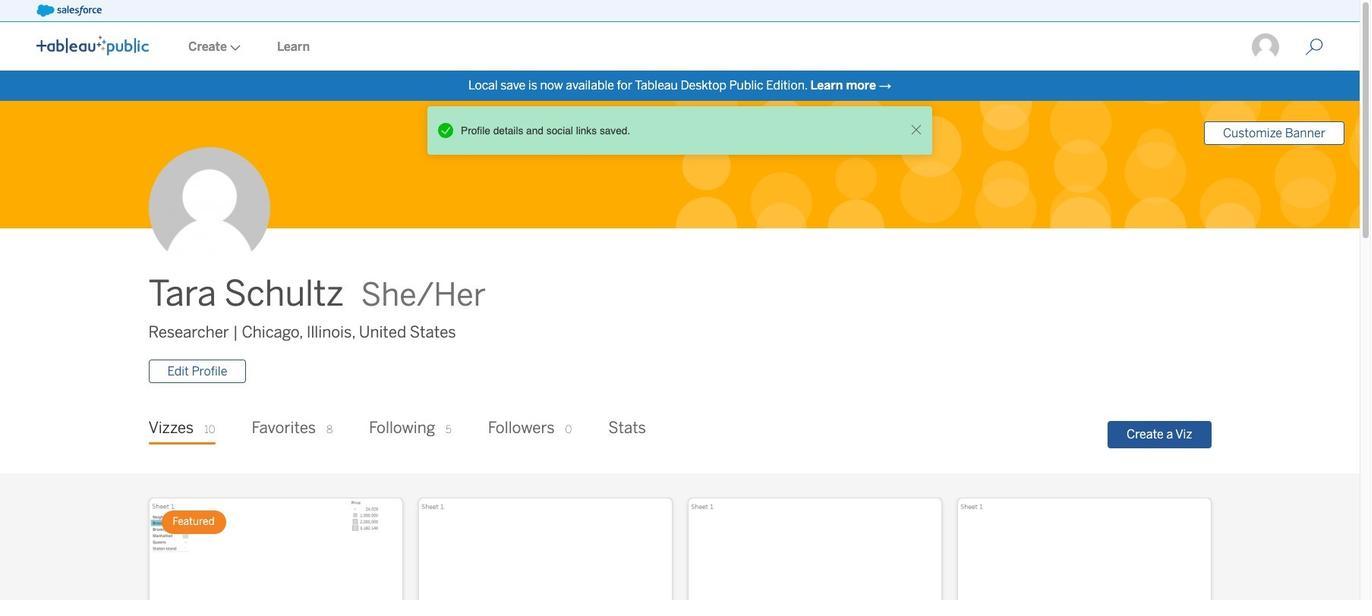Task type: describe. For each thing, give the bounding box(es) containing it.
2 workbook thumbnail image from the left
[[419, 499, 672, 601]]

t.turtle image
[[1251, 32, 1282, 62]]

logo image
[[36, 36, 149, 55]]



Task type: locate. For each thing, give the bounding box(es) containing it.
salesforce logo image
[[36, 5, 102, 17]]

workbook thumbnail image
[[149, 499, 402, 601], [419, 499, 672, 601], [689, 499, 942, 601], [958, 499, 1211, 601]]

go to search image
[[1288, 38, 1342, 56]]

create image
[[227, 45, 241, 51]]

4 workbook thumbnail image from the left
[[958, 499, 1211, 601]]

1 workbook thumbnail image from the left
[[149, 499, 402, 601]]

featured element
[[161, 511, 226, 535]]

3 workbook thumbnail image from the left
[[689, 499, 942, 601]]

alert
[[434, 118, 907, 143]]

avatar image
[[149, 148, 270, 269]]



Task type: vqa. For each thing, say whether or not it's contained in the screenshot.
2nd Add Favorite "button" from the right
no



